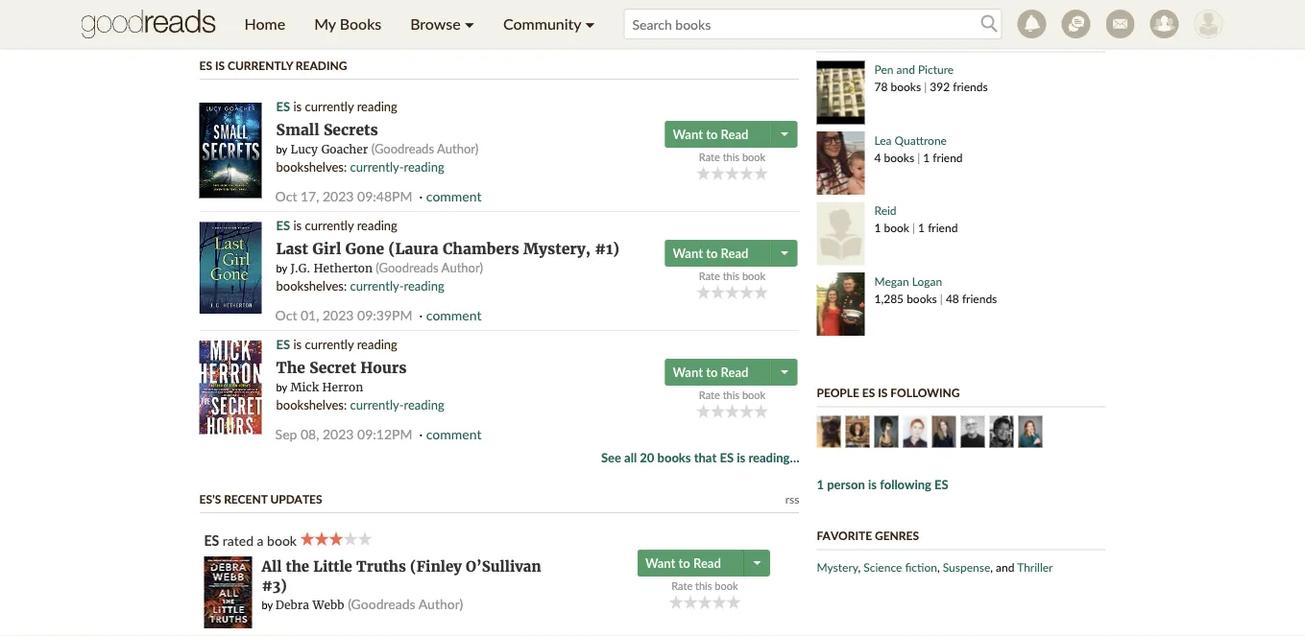Task type: vqa. For each thing, say whether or not it's contained in the screenshot.


Task type: describe. For each thing, give the bounding box(es) containing it.
currently- inside es is currently reading the secret hours by mick herron bookshelves: currently-reading
[[350, 397, 404, 412]]

bookshelves: inside es is currently reading last girl gone (laura chambers mystery, #1) by j.g. hetherton (goodreads author) bookshelves: currently-reading
[[276, 278, 347, 293]]

want for #1)
[[673, 246, 703, 261]]

reading
[[296, 58, 347, 72]]

the secret hours link
[[276, 358, 407, 378]]

bookshelves: inside es is currently reading small secrets by lucy goacher (goodreads author) bookshelves: currently-reading
[[276, 159, 347, 174]]

es link for small
[[276, 99, 290, 114]]

(goodreads inside all the little truths (finley o'sullivan #3) by debra webb (goodreads author)
[[348, 596, 416, 612]]

by inside all the little truths (finley o'sullivan #3) by debra webb (goodreads author)
[[262, 599, 273, 612]]

herron
[[322, 380, 363, 395]]

want for author)
[[673, 127, 703, 142]]

science
[[864, 561, 902, 575]]

want to read button for #1)
[[665, 240, 774, 267]]

Search books text field
[[624, 9, 1002, 39]]

this for bookshelves:
[[723, 389, 740, 402]]

rated
[[223, 533, 254, 549]]

(4)
[[892, 31, 905, 45]]

debra
[[275, 598, 309, 613]]

es inside es is currently reading small secrets by lucy goacher (goodreads author) bookshelves: currently-reading
[[276, 99, 290, 114]]

my group discussions image
[[1062, 10, 1091, 38]]

1 person is following es link
[[817, 477, 949, 493]]

es link left rated
[[204, 533, 219, 549]]

392
[[930, 80, 950, 94]]

es right people
[[862, 386, 875, 400]]

oct 17, 2023 09:48pm link
[[275, 188, 413, 204]]

rate for bookshelves:
[[699, 389, 720, 402]]

browse
[[410, 14, 461, 33]]

last
[[276, 239, 308, 258]]

rate this book for bookshelves:
[[699, 389, 766, 402]]

gone
[[345, 239, 384, 258]]

all the little truths (finley o'sullivan #3) link
[[262, 558, 541, 595]]

mystery , science fiction , suspense , and thriller
[[817, 561, 1053, 575]]

favorite
[[817, 529, 872, 543]]

meredit... image
[[817, 416, 841, 448]]

lea qua... image
[[817, 132, 865, 195]]

quattrone
[[895, 133, 947, 147]]

logan
[[912, 274, 943, 288]]

lea
[[875, 133, 892, 147]]

2023 for girl
[[323, 307, 354, 323]]

currently- inside es is currently reading small secrets by lucy goacher (goodreads author) bookshelves: currently-reading
[[350, 159, 404, 174]]

oct 01, 2023 09:39pm link
[[275, 307, 413, 323]]

read for bookshelves:
[[721, 365, 749, 380]]

goacher
[[321, 141, 368, 156]]

webb
[[313, 598, 344, 613]]

science fiction link
[[864, 561, 938, 575]]

comment link for herron
[[426, 426, 482, 442]]

rate for #1)
[[699, 270, 720, 283]]

chambers
[[443, 239, 519, 258]]

· for goacher
[[419, 188, 423, 204]]

to for #1)
[[706, 246, 718, 261]]

sep 08, 2023 09:12pm link
[[275, 426, 413, 442]]

the secret hours image
[[199, 341, 262, 435]]

the
[[286, 558, 309, 576]]

is inside es is currently reading the secret hours by mick herron bookshelves: currently-reading
[[293, 337, 302, 353]]

| inside 'lea quattrone 4 books | 1 friend'
[[918, 150, 921, 164]]

o'sullivan
[[466, 558, 541, 576]]

people
[[817, 386, 860, 400]]

(laura
[[389, 239, 439, 258]]

48
[[946, 292, 960, 305]]

thriller link
[[1017, 561, 1053, 575]]

es is currently reading the secret hours by mick herron bookshelves: currently-reading
[[276, 337, 444, 412]]

see all 20 books that         es is reading… link
[[601, 450, 800, 467]]

gillian... image
[[932, 416, 956, 448]]

currently-reading link for secret
[[350, 397, 444, 412]]

this for #1)
[[723, 270, 740, 283]]

es link for the
[[276, 337, 290, 353]]

books
[[340, 14, 382, 33]]

all the little truths by debra webb image
[[204, 557, 252, 629]]

oct for last
[[275, 307, 297, 323]]

rss link
[[786, 492, 800, 506]]

reading up secrets at the top left of the page
[[357, 99, 398, 114]]

es's recent updates
[[199, 492, 322, 506]]

oct for small
[[275, 188, 297, 204]]

friend inside 'lea quattrone 4 books | 1 friend'
[[933, 150, 963, 164]]

Search for books to add to your shelves search field
[[624, 9, 1002, 39]]

reading up '09:48pm' on the top left of the page
[[404, 159, 444, 174]]

secrets
[[324, 120, 378, 139]]

all
[[624, 451, 637, 466]]

is up victoria icon
[[878, 386, 888, 400]]

megan logan link
[[875, 274, 943, 288]]

all
[[262, 558, 282, 576]]

es left rated
[[204, 533, 219, 549]]

harlan ... image
[[961, 416, 985, 448]]

community ▾ button
[[489, 0, 610, 48]]

1 person is following es
[[817, 477, 949, 493]]

reid 1 book | 1 friend
[[875, 204, 958, 235]]

want to read button for author)
[[665, 121, 774, 148]]

sep
[[275, 426, 297, 442]]

secret
[[310, 358, 356, 378]]

to for author)
[[706, 127, 718, 142]]

books for lea quattrone 4 books | 1 friend
[[884, 150, 915, 164]]

home
[[244, 14, 285, 33]]

2 , from the left
[[938, 561, 940, 575]]

lea quattrone 4 books | 1 friend
[[875, 133, 963, 164]]

author) inside es is currently reading last girl gone (laura chambers mystery, #1) by j.g. hetherton (goodreads author) bookshelves: currently-reading
[[441, 260, 483, 275]]

home link
[[230, 0, 300, 48]]

tana fr... image
[[903, 416, 927, 448]]

currently for secret
[[305, 337, 354, 353]]

megan
[[875, 274, 909, 288]]

books inside pen and picture 78 books | 392 friends
[[891, 80, 921, 94]]

the
[[276, 358, 305, 378]]

09:48pm
[[357, 188, 413, 204]]

updates
[[270, 492, 322, 506]]

1 left person at the bottom right
[[817, 477, 824, 493]]

currently-reading link for secrets
[[350, 159, 444, 174]]

see
[[601, 451, 621, 466]]

following
[[880, 477, 932, 493]]

read for #1)
[[721, 246, 749, 261]]

09:12pm
[[357, 426, 413, 442]]

small secrets image
[[199, 103, 262, 198]]

reading up the 'gone'
[[357, 218, 398, 233]]

currently for secrets
[[305, 99, 354, 114]]

j.k. ro... image
[[1019, 416, 1043, 448]]

es is currently reading small secrets by lucy goacher (goodreads author) bookshelves: currently-reading
[[276, 99, 479, 174]]

mick
[[291, 380, 319, 395]]

es's friends (4) link
[[817, 31, 905, 45]]

es is currently reading link
[[199, 58, 347, 72]]

read for author)
[[721, 127, 749, 142]]

friends inside megan logan 1,285 books | 48 friends
[[962, 292, 997, 305]]

09:39pm
[[357, 307, 413, 323]]

notifications image
[[1018, 10, 1047, 38]]

mystery,
[[524, 239, 591, 258]]

comment for (goodreads
[[426, 188, 482, 204]]

book for the's es link
[[743, 389, 766, 402]]

1 down reid link
[[875, 221, 881, 235]]

reid link
[[875, 204, 897, 218]]

hetherton
[[314, 261, 373, 275]]

friend requests image
[[1150, 10, 1179, 38]]

08,
[[301, 426, 319, 442]]

2023 for secrets
[[323, 188, 354, 204]]

book inside reid 1 book | 1 friend
[[884, 221, 910, 235]]

girl
[[312, 239, 341, 258]]

es's for es's friends (4)
[[817, 31, 839, 45]]

pen
[[875, 62, 894, 76]]

following
[[891, 386, 960, 400]]

es rated a book
[[204, 533, 300, 549]]

book for es link left of rated
[[715, 580, 738, 593]]

see all 20 books that         es is reading…
[[601, 451, 800, 466]]

is left reading…
[[737, 451, 746, 466]]

pen and picture link
[[875, 62, 954, 76]]

pen and picture 78 books | 392 friends
[[875, 62, 988, 94]]

hours
[[360, 358, 407, 378]]

reid image
[[817, 202, 865, 266]]

author) inside es is currently reading small secrets by lucy goacher (goodreads author) bookshelves: currently-reading
[[437, 141, 479, 156]]

comment link for (goodreads
[[426, 188, 482, 204]]



Task type: locate. For each thing, give the bounding box(es) containing it.
0 vertical spatial friends
[[953, 80, 988, 94]]

by inside es is currently reading small secrets by lucy goacher (goodreads author) bookshelves: currently-reading
[[276, 142, 287, 155]]

by down #3)
[[262, 599, 273, 612]]

3 currently from the top
[[305, 337, 354, 353]]

1 vertical spatial author)
[[441, 260, 483, 275]]

last girl gone (laura chambers mystery, #1) link
[[276, 239, 620, 258]]

books down pen and picture link
[[891, 80, 921, 94]]

comment link for mystery,
[[426, 307, 482, 323]]

es's for es's recent updates
[[199, 492, 221, 506]]

0 vertical spatial currently
[[305, 99, 354, 114]]

2 comment from the top
[[426, 307, 482, 323]]

megan logan 1,285 books | 48 friends
[[875, 274, 997, 305]]

2023 right 17,
[[323, 188, 354, 204]]

book
[[743, 151, 766, 164], [884, 221, 910, 235], [743, 270, 766, 283], [743, 389, 766, 402], [267, 533, 297, 549], [715, 580, 738, 593]]

es right that
[[720, 451, 734, 466]]

thriller
[[1017, 561, 1053, 575]]

,
[[858, 561, 861, 575], [938, 561, 940, 575], [991, 561, 993, 575]]

01,
[[301, 307, 319, 323]]

genres
[[875, 529, 919, 543]]

friend inside reid 1 book | 1 friend
[[928, 221, 958, 235]]

lucy goacher link
[[291, 141, 368, 156]]

my books
[[314, 14, 382, 33]]

friends
[[953, 80, 988, 94], [962, 292, 997, 305]]

fiction
[[905, 561, 938, 575]]

j.g.
[[291, 261, 310, 275]]

1 horizontal spatial and
[[996, 561, 1015, 575]]

3 2023 from the top
[[323, 426, 354, 442]]

, left "science"
[[858, 561, 861, 575]]

currently inside es is currently reading small secrets by lucy goacher (goodreads author) bookshelves: currently-reading
[[305, 99, 354, 114]]

0 vertical spatial (goodreads
[[371, 141, 434, 156]]

comment down es is currently reading last girl gone (laura chambers mystery, #1) by j.g. hetherton (goodreads author) bookshelves: currently-reading
[[426, 307, 482, 323]]

0 horizontal spatial and
[[897, 62, 915, 76]]

1,285
[[875, 292, 904, 305]]

2023 right 08,
[[323, 426, 354, 442]]

2023 right 01,
[[323, 307, 354, 323]]

book for es link for last
[[743, 270, 766, 283]]

1 horizontal spatial es's
[[817, 31, 839, 45]]

currently-reading link up "09:39pm"
[[350, 278, 444, 293]]

2 vertical spatial author)
[[418, 596, 463, 612]]

comment link up last girl gone (laura chambers mystery, #1) link
[[426, 188, 482, 204]]

3 comment link from the top
[[426, 426, 482, 442]]

2 currently from the top
[[305, 218, 354, 233]]

1 inside 'lea quattrone 4 books | 1 friend'
[[923, 150, 930, 164]]

rate this book for author)
[[699, 151, 766, 164]]

1 vertical spatial (goodreads
[[376, 260, 439, 275]]

by left lucy
[[276, 142, 287, 155]]

author) inside all the little truths (finley o'sullivan #3) by debra webb (goodreads author)
[[418, 596, 463, 612]]

0 vertical spatial es's
[[817, 31, 839, 45]]

3 · from the top
[[419, 426, 423, 442]]

(finley
[[410, 558, 462, 576]]

2 vertical spatial currently-reading link
[[350, 397, 444, 412]]

1 vertical spatial currently
[[305, 218, 354, 233]]

bob builder image
[[1195, 10, 1223, 38]]

small
[[276, 120, 319, 139]]

debra webb link
[[275, 598, 344, 613]]

| left "392"
[[924, 80, 927, 94]]

(goodreads down (laura
[[376, 260, 439, 275]]

is left currently
[[215, 58, 225, 72]]

0 vertical spatial comment
[[426, 188, 482, 204]]

3 , from the left
[[991, 561, 993, 575]]

reading up hours
[[357, 337, 398, 353]]

· right '09:48pm' on the top left of the page
[[419, 188, 423, 204]]

1 oct from the top
[[275, 188, 297, 204]]

es link up small
[[276, 99, 290, 114]]

by
[[276, 142, 287, 155], [276, 262, 287, 275], [276, 381, 287, 394], [262, 599, 273, 612]]

little
[[313, 558, 352, 576]]

1 vertical spatial currently-
[[350, 278, 404, 293]]

0 vertical spatial currently-
[[350, 159, 404, 174]]

2 ▾ from the left
[[585, 14, 595, 33]]

▾ right community on the top left
[[585, 14, 595, 33]]

currently-reading link up '09:48pm' on the top left of the page
[[350, 159, 444, 174]]

1 vertical spatial comment
[[426, 307, 482, 323]]

friends right 48
[[962, 292, 997, 305]]

rate this book for #1)
[[699, 270, 766, 283]]

1 vertical spatial friend
[[928, 221, 958, 235]]

browse ▾ button
[[396, 0, 489, 48]]

sep 08, 2023 09:12pm · comment
[[275, 426, 482, 442]]

rate for author)
[[699, 151, 720, 164]]

2 vertical spatial bookshelves:
[[276, 397, 347, 412]]

0 horizontal spatial ,
[[858, 561, 861, 575]]

0 vertical spatial currently-reading link
[[350, 159, 444, 174]]

2 vertical spatial (goodreads
[[348, 596, 416, 612]]

1 ▾ from the left
[[465, 14, 475, 33]]

1 2023 from the top
[[323, 188, 354, 204]]

es up last
[[276, 218, 290, 233]]

1 vertical spatial es's
[[199, 492, 221, 506]]

1 currently-reading link from the top
[[350, 159, 444, 174]]

j.g. hetherton link
[[291, 261, 373, 275]]

and inside pen and picture 78 books | 392 friends
[[897, 62, 915, 76]]

by inside es is currently reading last girl gone (laura chambers mystery, #1) by j.g. hetherton (goodreads author) bookshelves: currently-reading
[[276, 262, 287, 275]]

1 vertical spatial comment link
[[426, 307, 482, 323]]

2 bookshelves: from the top
[[276, 278, 347, 293]]

is right person at the bottom right
[[868, 477, 877, 493]]

1 up logan
[[918, 221, 925, 235]]

1 comment from the top
[[426, 188, 482, 204]]

comment for mystery,
[[426, 307, 482, 323]]

78
[[875, 80, 888, 94]]

currently- up sep 08, 2023 09:12pm · comment
[[350, 397, 404, 412]]

es inside es is currently reading the secret hours by mick herron bookshelves: currently-reading
[[276, 337, 290, 353]]

0 horizontal spatial es's
[[199, 492, 221, 506]]

0 vertical spatial friend
[[933, 150, 963, 164]]

want to read for author)
[[673, 127, 749, 142]]

1 , from the left
[[858, 561, 861, 575]]

3 comment from the top
[[426, 426, 482, 442]]

friend
[[933, 150, 963, 164], [928, 221, 958, 235]]

rate
[[699, 151, 720, 164], [699, 270, 720, 283], [699, 389, 720, 402], [672, 580, 693, 593]]

lucy
[[291, 141, 318, 156]]

book for es link for small
[[743, 151, 766, 164]]

es
[[199, 58, 212, 72], [276, 99, 290, 114], [276, 218, 290, 233], [276, 337, 290, 353], [862, 386, 875, 400], [720, 451, 734, 466], [935, 477, 949, 493], [204, 533, 219, 549]]

and left thriller link
[[996, 561, 1015, 575]]

▾ inside dropdown button
[[465, 14, 475, 33]]

lea quattrone link
[[875, 133, 947, 147]]

comment up last girl gone (laura chambers mystery, #1) link
[[426, 188, 482, 204]]

es's
[[817, 31, 839, 45], [199, 492, 221, 506]]

all the little truths (finley o'sullivan #3) by debra webb (goodreads author)
[[262, 558, 541, 613]]

books down the lea quattrone link
[[884, 150, 915, 164]]

, left suspense link
[[938, 561, 940, 575]]

by left the j.g.
[[276, 262, 287, 275]]

suspense link
[[943, 561, 991, 575]]

2 horizontal spatial ,
[[991, 561, 993, 575]]

2 currently- from the top
[[350, 278, 404, 293]]

my
[[314, 14, 336, 33]]

2 vertical spatial 2023
[[323, 426, 354, 442]]

1 vertical spatial friends
[[962, 292, 997, 305]]

currently up small secrets link at the left of page
[[305, 99, 354, 114]]

community ▾
[[503, 14, 595, 33]]

bookshelves: inside es is currently reading the secret hours by mick herron bookshelves: currently-reading
[[276, 397, 347, 412]]

3 currently-reading link from the top
[[350, 397, 444, 412]]

· right 09:12pm
[[419, 426, 423, 442]]

es right following at the right bottom of page
[[935, 477, 949, 493]]

that
[[694, 451, 717, 466]]

2023
[[323, 188, 354, 204], [323, 307, 354, 323], [323, 426, 354, 442]]

currently-
[[350, 159, 404, 174], [350, 278, 404, 293], [350, 397, 404, 412]]

2 vertical spatial ·
[[419, 426, 423, 442]]

bookshelves: down "mick"
[[276, 397, 347, 412]]

victoria image
[[875, 416, 899, 448]]

1 vertical spatial ·
[[419, 307, 423, 323]]

mystery link
[[817, 561, 858, 575]]

currently-reading link for girl
[[350, 278, 444, 293]]

currently for girl
[[305, 218, 354, 233]]

reading…
[[749, 451, 800, 466]]

comment link right 09:12pm
[[426, 426, 482, 442]]

friends
[[842, 31, 890, 45]]

author) down (finley
[[418, 596, 463, 612]]

| up megan logan link
[[913, 221, 916, 235]]

▾ right browse in the left of the page
[[465, 14, 475, 33]]

oct
[[275, 188, 297, 204], [275, 307, 297, 323]]

| inside reid 1 book | 1 friend
[[913, 221, 916, 235]]

1 · from the top
[[419, 188, 423, 204]]

by inside es is currently reading the secret hours by mick herron bookshelves: currently-reading
[[276, 381, 287, 394]]

is up last
[[293, 218, 302, 233]]

is up small
[[293, 99, 302, 114]]

mystery
[[817, 561, 858, 575]]

books for megan logan 1,285 books | 48 friends
[[907, 292, 937, 305]]

1 currently from the top
[[305, 99, 354, 114]]

1 down quattrone
[[923, 150, 930, 164]]

es is currently reading
[[199, 58, 347, 72]]

is up the
[[293, 337, 302, 353]]

want to read for #1)
[[673, 246, 749, 261]]

0 vertical spatial ·
[[419, 188, 423, 204]]

0 vertical spatial author)
[[437, 141, 479, 156]]

2 vertical spatial currently
[[305, 337, 354, 353]]

comment for herron
[[426, 426, 482, 442]]

want to read button for bookshelves:
[[665, 359, 774, 386]]

friend up logan
[[928, 221, 958, 235]]

want to read
[[673, 127, 749, 142], [673, 246, 749, 261], [673, 365, 749, 380], [645, 556, 721, 572]]

want to read for bookshelves:
[[673, 365, 749, 380]]

3 currently- from the top
[[350, 397, 404, 412]]

megan l... image
[[817, 273, 865, 336]]

2 comment link from the top
[[426, 307, 482, 323]]

es link for last
[[276, 218, 290, 233]]

es link
[[276, 99, 290, 114], [276, 218, 290, 233], [276, 337, 290, 353], [204, 533, 219, 549]]

christina image
[[846, 416, 870, 448]]

▾ inside popup button
[[585, 14, 595, 33]]

friends inside pen and picture 78 books | 392 friends
[[953, 80, 988, 94]]

1 horizontal spatial ▾
[[585, 14, 595, 33]]

0 vertical spatial bookshelves:
[[276, 159, 347, 174]]

books for see all 20 books that         es is reading…
[[658, 451, 691, 466]]

menu
[[230, 0, 610, 48]]

2 · from the top
[[419, 307, 423, 323]]

picture
[[918, 62, 954, 76]]

currently- inside es is currently reading last girl gone (laura chambers mystery, #1) by j.g. hetherton (goodreads author) bookshelves: currently-reading
[[350, 278, 404, 293]]

· for mick
[[419, 426, 423, 442]]

books right 20
[[658, 451, 691, 466]]

es's left recent
[[199, 492, 221, 506]]

2 2023 from the top
[[323, 307, 354, 323]]

▾ for browse ▾
[[465, 14, 475, 33]]

reading up 09:12pm
[[404, 397, 444, 412]]

comment link
[[426, 188, 482, 204], [426, 307, 482, 323], [426, 426, 482, 442]]

2 vertical spatial comment link
[[426, 426, 482, 442]]

(goodreads inside es is currently reading last girl gone (laura chambers mystery, #1) by j.g. hetherton (goodreads author) bookshelves: currently-reading
[[376, 260, 439, 275]]

community
[[503, 14, 581, 33]]

friends right "392"
[[953, 80, 988, 94]]

2 vertical spatial currently-
[[350, 397, 404, 412]]

| inside megan logan 1,285 books | 48 friends
[[940, 292, 943, 305]]

1 vertical spatial 2023
[[323, 307, 354, 323]]

currently up secret
[[305, 337, 354, 353]]

octavia... image
[[990, 416, 1014, 448]]

browse ▾
[[410, 14, 475, 33]]

1
[[923, 150, 930, 164], [875, 221, 881, 235], [918, 221, 925, 235], [817, 477, 824, 493]]

people es is following link
[[817, 386, 960, 400]]

this for author)
[[723, 151, 740, 164]]

comment link down es is currently reading last girl gone (laura chambers mystery, #1) by j.g. hetherton (goodreads author) bookshelves: currently-reading
[[426, 307, 482, 323]]

· right "09:39pm"
[[419, 307, 423, 323]]

1 vertical spatial bookshelves:
[[276, 278, 347, 293]]

author)
[[437, 141, 479, 156], [441, 260, 483, 275], [418, 596, 463, 612]]

books down logan
[[907, 292, 937, 305]]

reading down (laura
[[404, 278, 444, 293]]

1 currently- from the top
[[350, 159, 404, 174]]

to for bookshelves:
[[706, 365, 718, 380]]

truths
[[356, 558, 406, 576]]

currently
[[228, 58, 293, 72]]

| down quattrone
[[918, 150, 921, 164]]

es up small
[[276, 99, 290, 114]]

0 horizontal spatial ▾
[[465, 14, 475, 33]]

2023 for secret
[[323, 426, 354, 442]]

favorite genres
[[817, 529, 919, 543]]

1 horizontal spatial ,
[[938, 561, 940, 575]]

last girl gone image
[[199, 222, 262, 314]]

comment right 09:12pm
[[426, 426, 482, 442]]

a
[[257, 533, 264, 549]]

small secrets link
[[276, 120, 378, 139]]

is inside es is currently reading last girl gone (laura chambers mystery, #1) by j.g. hetherton (goodreads author) bookshelves: currently-reading
[[293, 218, 302, 233]]

currently inside es is currently reading last girl gone (laura chambers mystery, #1) by j.g. hetherton (goodreads author) bookshelves: currently-reading
[[305, 218, 354, 233]]

currently up girl
[[305, 218, 354, 233]]

currently inside es is currently reading the secret hours by mick herron bookshelves: currently-reading
[[305, 337, 354, 353]]

and
[[897, 62, 915, 76], [996, 561, 1015, 575]]

#3)
[[262, 577, 287, 595]]

0 vertical spatial and
[[897, 62, 915, 76]]

0 vertical spatial oct
[[275, 188, 297, 204]]

person
[[827, 477, 865, 493]]

17,
[[301, 188, 319, 204]]

0 vertical spatial 2023
[[323, 188, 354, 204]]

pen and... image
[[817, 61, 865, 124]]

oct 01, 2023 09:39pm · comment
[[275, 307, 482, 323]]

friend down quattrone
[[933, 150, 963, 164]]

inbox image
[[1106, 10, 1135, 38]]

1 bookshelves: from the top
[[276, 159, 347, 174]]

es link up the
[[276, 337, 290, 353]]

(goodreads inside es is currently reading small secrets by lucy goacher (goodreads author) bookshelves: currently-reading
[[371, 141, 434, 156]]

books inside 'lea quattrone 4 books | 1 friend'
[[884, 150, 915, 164]]

2 vertical spatial comment
[[426, 426, 482, 442]]

3 bookshelves: from the top
[[276, 397, 347, 412]]

by down the
[[276, 381, 287, 394]]

1 vertical spatial currently-reading link
[[350, 278, 444, 293]]

▾ for community ▾
[[585, 14, 595, 33]]

author) down last girl gone (laura chambers mystery, #1) link
[[441, 260, 483, 275]]

to
[[706, 127, 718, 142], [706, 246, 718, 261], [706, 365, 718, 380], [679, 556, 691, 572]]

es link up last
[[276, 218, 290, 233]]

(goodreads
[[371, 141, 434, 156], [376, 260, 439, 275], [348, 596, 416, 612]]

es's left friends
[[817, 31, 839, 45]]

oct left 01,
[[275, 307, 297, 323]]

menu containing home
[[230, 0, 610, 48]]

oct left 17,
[[275, 188, 297, 204]]

, left the thriller
[[991, 561, 993, 575]]

es up the
[[276, 337, 290, 353]]

bookshelves: down the j.g.
[[276, 278, 347, 293]]

1 comment link from the top
[[426, 188, 482, 204]]

(goodreads up '09:48pm' on the top left of the page
[[371, 141, 434, 156]]

|
[[924, 80, 927, 94], [918, 150, 921, 164], [913, 221, 916, 235], [940, 292, 943, 305]]

(goodreads down all the little truths (finley o'sullivan #3) link
[[348, 596, 416, 612]]

bookshelves: down lucy
[[276, 159, 347, 174]]

| left 48
[[940, 292, 943, 305]]

currently- up oct 01, 2023 09:39pm · comment
[[350, 278, 404, 293]]

rss
[[786, 492, 800, 506]]

books inside megan logan 1,285 books | 48 friends
[[907, 292, 937, 305]]

2 currently-reading link from the top
[[350, 278, 444, 293]]

currently-reading link up 09:12pm
[[350, 397, 444, 412]]

es left currently
[[199, 58, 212, 72]]

people es is following
[[817, 386, 960, 400]]

es inside es is currently reading last girl gone (laura chambers mystery, #1) by j.g. hetherton (goodreads author) bookshelves: currently-reading
[[276, 218, 290, 233]]

currently- up oct 17, 2023 09:48pm · comment
[[350, 159, 404, 174]]

· for chambers
[[419, 307, 423, 323]]

| inside pen and picture 78 books | 392 friends
[[924, 80, 927, 94]]

want for bookshelves:
[[673, 365, 703, 380]]

0 vertical spatial comment link
[[426, 188, 482, 204]]

author) up oct 17, 2023 09:48pm · comment
[[437, 141, 479, 156]]

and right pen
[[897, 62, 915, 76]]

is inside es is currently reading small secrets by lucy goacher (goodreads author) bookshelves: currently-reading
[[293, 99, 302, 114]]

#1)
[[595, 239, 620, 258]]

1 vertical spatial oct
[[275, 307, 297, 323]]

2 oct from the top
[[275, 307, 297, 323]]

1 vertical spatial and
[[996, 561, 1015, 575]]



